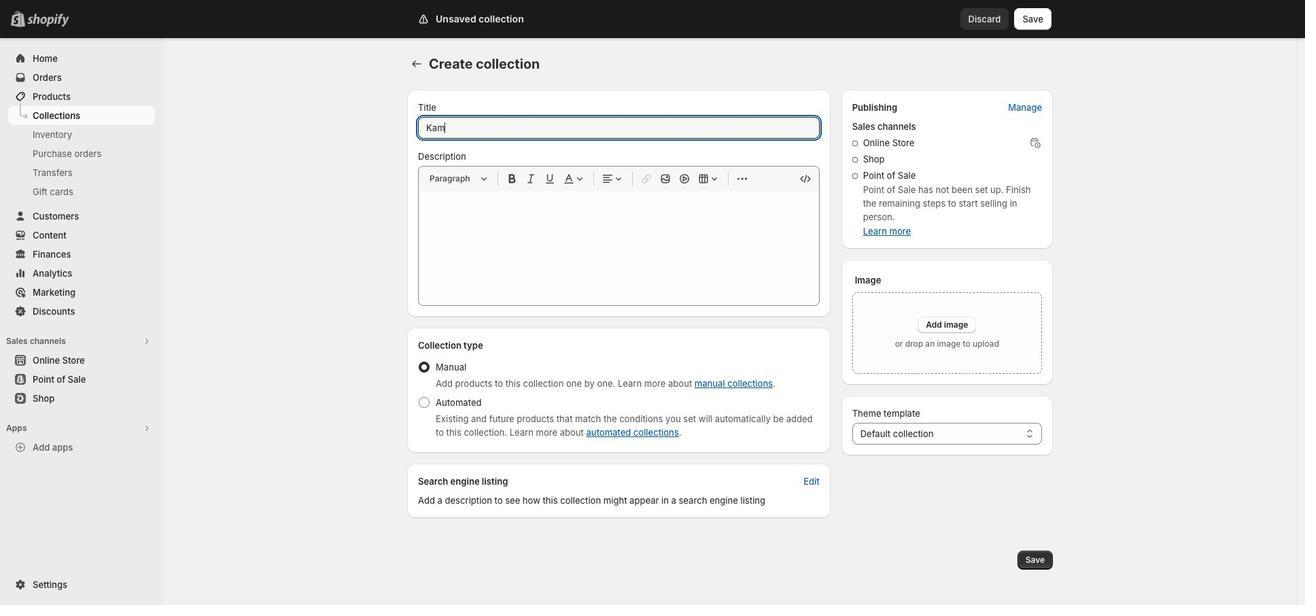 Task type: vqa. For each thing, say whether or not it's contained in the screenshot.
Shopify image
yes



Task type: locate. For each thing, give the bounding box(es) containing it.
shopify image
[[30, 14, 72, 27]]



Task type: describe. For each thing, give the bounding box(es) containing it.
e.g. Summer collection, Under $100, Staff picks text field
[[418, 117, 820, 139]]



